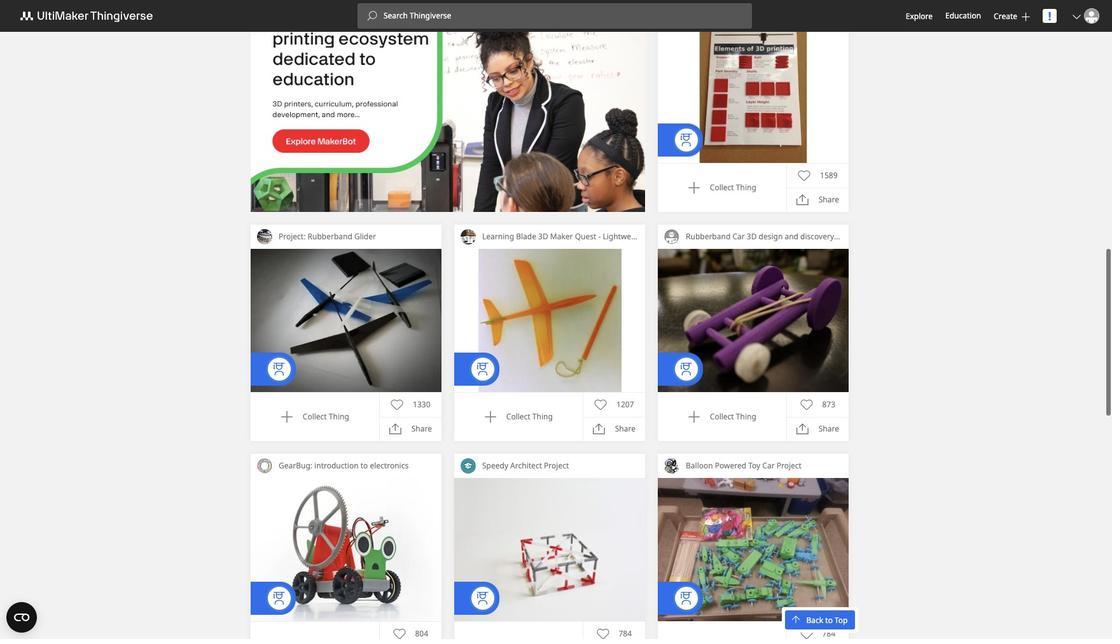 Task type: describe. For each thing, give the bounding box(es) containing it.
! link
[[1043, 8, 1057, 24]]

like image for 1207
[[595, 398, 607, 411]]

balloon powered toy car project link
[[680, 454, 849, 478]]

share link for 1207
[[593, 423, 636, 436]]

collect for 873
[[710, 411, 735, 422]]

like image for 873
[[801, 398, 813, 411]]

Search Thingiverse text field
[[377, 11, 752, 21]]

maker
[[551, 231, 573, 242]]

1207 link
[[595, 398, 634, 411]]

top
[[835, 615, 848, 626]]

share image for 1330
[[389, 423, 402, 436]]

1207
[[617, 399, 634, 410]]

make card image for gearbug: introduction to electronics
[[251, 478, 442, 621]]

create
[[994, 11, 1018, 21]]

avatar image for gearbug: introduction to electronics
[[257, 458, 272, 474]]

lightweight
[[603, 231, 646, 242]]

share image for 873
[[797, 423, 810, 436]]

share for 1207
[[615, 424, 636, 434]]

make card image for balloon powered toy car project
[[658, 478, 849, 621]]

and
[[785, 231, 799, 242]]

2 glider from the left
[[648, 231, 669, 242]]

speedy architect project
[[483, 460, 569, 471]]

collect thing link for 1330
[[281, 411, 349, 423]]

0 horizontal spatial car
[[733, 231, 745, 242]]

add to collection image for 1589
[[688, 181, 701, 194]]

-
[[599, 231, 601, 242]]

quest
[[575, 231, 597, 242]]

project: rubberband glider
[[279, 231, 376, 242]]

gearbug: introduction to electronics link
[[272, 454, 442, 478]]

784 link for balloon powered toy car project
[[801, 628, 836, 639]]

like image for 1589
[[798, 169, 811, 182]]

to inside button
[[826, 615, 833, 626]]

like image for 804
[[393, 628, 406, 639]]

1330 link
[[391, 398, 431, 411]]

project
[[868, 231, 894, 242]]

collect for 1589
[[710, 182, 735, 193]]

introduction
[[315, 460, 359, 471]]

thing for 1207
[[533, 411, 553, 422]]

avatar image for rubberband car 3d design and discovery learning project
[[665, 229, 680, 244]]

2 rubberband from the left
[[686, 231, 731, 242]]

avatar image for project: rubberband glider
[[257, 229, 272, 244]]

share image for 1589
[[797, 194, 810, 206]]

2 project from the left
[[777, 460, 802, 471]]

discovery
[[801, 231, 835, 242]]

873 link
[[801, 398, 836, 411]]

share for 873
[[819, 424, 840, 434]]

project:
[[279, 231, 306, 242]]

back
[[807, 615, 824, 626]]

speedy
[[483, 460, 509, 471]]

add to collection image for 1207
[[484, 411, 497, 423]]

plusicon image
[[1022, 12, 1031, 21]]

back to top button
[[786, 611, 856, 630]]

873
[[823, 399, 836, 410]]

784 for balloon powered toy car project
[[823, 628, 836, 639]]

avatar image for balloon powered toy car project
[[665, 458, 680, 474]]

powered
[[715, 460, 747, 471]]

collect thing for 1330
[[303, 411, 349, 422]]

toy
[[749, 460, 761, 471]]

project inside 'link'
[[544, 460, 569, 471]]

explore button
[[906, 11, 933, 21]]

like image for 784
[[597, 628, 610, 639]]

learning blade 3d maker quest - lightweight glider
[[483, 231, 669, 242]]

add to collection image for 873
[[688, 411, 701, 423]]



Task type: locate. For each thing, give the bounding box(es) containing it.
3d inside rubberband car 3d design and discovery learning project link
[[747, 231, 757, 242]]

open widget image
[[6, 602, 37, 633]]

blade
[[516, 231, 537, 242]]

add to collection image
[[281, 411, 293, 423]]

2 784 link from the left
[[801, 628, 836, 639]]

1 horizontal spatial to
[[826, 615, 833, 626]]

784
[[619, 628, 632, 639], [823, 628, 836, 639]]

collect for 1207
[[507, 411, 531, 422]]

share link for 1330
[[389, 423, 432, 436]]

1 vertical spatial share image
[[797, 423, 810, 436]]

1589
[[821, 170, 838, 181]]

0 horizontal spatial glider
[[355, 231, 376, 242]]

share image down 873 link
[[797, 423, 810, 436]]

1 glider from the left
[[355, 231, 376, 242]]

thing up rubberband car 3d design and discovery learning project link
[[736, 182, 757, 193]]

0 vertical spatial car
[[733, 231, 745, 242]]

glider
[[355, 231, 376, 242], [648, 231, 669, 242]]

804 link
[[393, 628, 429, 639]]

share down 1589
[[819, 194, 840, 205]]

project right toy
[[777, 460, 802, 471]]

0 vertical spatial to
[[361, 460, 368, 471]]

rubberband right "project:"
[[308, 231, 353, 242]]

collect
[[710, 182, 735, 193], [303, 411, 327, 422], [507, 411, 531, 422], [710, 411, 735, 422]]

2 share image from the top
[[797, 423, 810, 436]]

thing for 873
[[736, 411, 757, 422]]

car
[[733, 231, 745, 242], [763, 460, 775, 471]]

speedy architect project link
[[476, 454, 646, 478]]

!
[[1049, 8, 1052, 24]]

like image left 1207
[[595, 398, 607, 411]]

search control image
[[367, 11, 377, 21]]

1 3d from the left
[[539, 231, 549, 242]]

share image
[[797, 194, 810, 206], [797, 423, 810, 436]]

make card image for learning blade 3d maker quest - lightweight glider
[[455, 249, 646, 392]]

1 share image from the top
[[797, 194, 810, 206]]

share for 1589
[[819, 194, 840, 205]]

learning blade 3d maker quest - lightweight glider link
[[476, 225, 669, 249]]

collect thing for 1207
[[507, 411, 553, 422]]

share down the 873
[[819, 424, 840, 434]]

2 784 from the left
[[823, 628, 836, 639]]

0 horizontal spatial project
[[544, 460, 569, 471]]

thing for 1330
[[329, 411, 349, 422]]

784 link for speedy architect project
[[597, 628, 632, 639]]

1 vertical spatial to
[[826, 615, 833, 626]]

balloon
[[686, 460, 713, 471]]

like image
[[798, 169, 811, 182], [391, 398, 404, 411], [393, 628, 406, 639], [597, 628, 610, 639]]

avatar image
[[665, 0, 680, 15], [1085, 8, 1100, 24], [257, 229, 272, 244], [461, 229, 476, 244], [665, 229, 680, 244], [257, 458, 272, 474], [461, 458, 476, 474], [665, 458, 680, 474]]

1 horizontal spatial 784 link
[[801, 628, 836, 639]]

make card image
[[658, 20, 849, 163], [251, 249, 442, 392], [455, 249, 646, 392], [658, 249, 849, 392], [251, 478, 442, 621], [455, 478, 646, 621], [658, 478, 849, 621]]

1 horizontal spatial project
[[777, 460, 802, 471]]

share link for 1589
[[797, 194, 840, 206]]

1 784 link from the left
[[597, 628, 632, 639]]

0 horizontal spatial 3d
[[539, 231, 549, 242]]

3d left design
[[747, 231, 757, 242]]

education link
[[946, 9, 982, 23]]

784 for speedy architect project
[[619, 628, 632, 639]]

1 horizontal spatial glider
[[648, 231, 669, 242]]

share image down 1330 link
[[389, 423, 402, 436]]

like image for 1330
[[391, 398, 404, 411]]

0 horizontal spatial 784 link
[[597, 628, 632, 639]]

collect thing link for 873
[[688, 411, 757, 423]]

0 horizontal spatial 784
[[619, 628, 632, 639]]

collect thing for 1589
[[710, 182, 757, 193]]

1 project from the left
[[544, 460, 569, 471]]

thing up introduction in the left bottom of the page
[[329, 411, 349, 422]]

3d for design
[[747, 231, 757, 242]]

education
[[946, 10, 982, 21]]

1 horizontal spatial share image
[[593, 423, 606, 436]]

learning
[[837, 231, 866, 242]]

thing up architect
[[533, 411, 553, 422]]

architect
[[511, 460, 542, 471]]

1 horizontal spatial rubberband
[[686, 231, 731, 242]]

1 share image from the left
[[389, 423, 402, 436]]

make card image for speedy architect project
[[455, 478, 646, 621]]

804
[[415, 628, 429, 639]]

collect for 1330
[[303, 411, 327, 422]]

make card image for project: rubberband glider
[[251, 249, 442, 392]]

avatar image for learning blade 3d maker quest - lightweight glider
[[461, 229, 476, 244]]

3d for maker
[[539, 231, 549, 242]]

gearbug:
[[279, 460, 313, 471]]

scrollupicon image
[[793, 615, 801, 623]]

makerbot logo image
[[13, 8, 168, 24]]

0 vertical spatial share image
[[797, 194, 810, 206]]

1 vertical spatial car
[[763, 460, 775, 471]]

share
[[819, 194, 840, 205], [412, 424, 432, 434], [615, 424, 636, 434], [819, 424, 840, 434]]

explore
[[906, 11, 933, 21]]

0 horizontal spatial rubberband
[[308, 231, 353, 242]]

share image down 1589 link
[[797, 194, 810, 206]]

1589 link
[[798, 169, 838, 182]]

car right toy
[[763, 460, 775, 471]]

collect thing link for 1589
[[688, 181, 757, 194]]

share link down 1330 link
[[389, 423, 432, 436]]

electronics
[[370, 460, 409, 471]]

1 horizontal spatial car
[[763, 460, 775, 471]]

like image
[[595, 398, 607, 411], [801, 398, 813, 411], [801, 628, 813, 639]]

thing up balloon powered toy car project at right
[[736, 411, 757, 422]]

collect thing link
[[688, 181, 757, 194], [281, 411, 349, 423], [484, 411, 553, 423], [688, 411, 757, 423]]

1 horizontal spatial 3d
[[747, 231, 757, 242]]

to left electronics
[[361, 460, 368, 471]]

car left design
[[733, 231, 745, 242]]

0 horizontal spatial to
[[361, 460, 368, 471]]

learning
[[483, 231, 514, 242]]

like image down back
[[801, 628, 813, 639]]

like image for 784
[[801, 628, 813, 639]]

share down 1330
[[412, 424, 432, 434]]

thing
[[736, 182, 757, 193], [329, 411, 349, 422], [533, 411, 553, 422], [736, 411, 757, 422]]

project: rubberband glider link
[[272, 225, 442, 249]]

share image
[[389, 423, 402, 436], [593, 423, 606, 436]]

rubberband car 3d design and discovery learning project link
[[680, 225, 894, 249]]

rubberband car 3d design and discovery learning project
[[686, 231, 894, 242]]

to left top
[[826, 615, 833, 626]]

rubberband
[[308, 231, 353, 242], [686, 231, 731, 242]]

add to collection image
[[688, 181, 701, 194], [484, 411, 497, 423], [688, 411, 701, 423]]

share link down 1589 link
[[797, 194, 840, 206]]

create button
[[994, 11, 1031, 21]]

to
[[361, 460, 368, 471], [826, 615, 833, 626]]

collect thing for 873
[[710, 411, 757, 422]]

784 link
[[597, 628, 632, 639], [801, 628, 836, 639]]

3d inside the learning blade 3d maker quest - lightweight glider link
[[539, 231, 549, 242]]

like image left the 873
[[801, 398, 813, 411]]

0 horizontal spatial share image
[[389, 423, 402, 436]]

balloon powered toy car project
[[686, 460, 802, 471]]

2 share image from the left
[[593, 423, 606, 436]]

gearbug: introduction to electronics
[[279, 460, 409, 471]]

2 3d from the left
[[747, 231, 757, 242]]

3d right "blade"
[[539, 231, 549, 242]]

collect thing
[[710, 182, 757, 193], [303, 411, 349, 422], [507, 411, 553, 422], [710, 411, 757, 422]]

1 784 from the left
[[619, 628, 632, 639]]

back to top
[[807, 615, 848, 626]]

thing for 1589
[[736, 182, 757, 193]]

share link down 873 link
[[797, 423, 840, 436]]

design
[[759, 231, 783, 242]]

share image down the 1207 "link"
[[593, 423, 606, 436]]

collect thing link for 1207
[[484, 411, 553, 423]]

project
[[544, 460, 569, 471], [777, 460, 802, 471]]

avatar image for speedy architect project
[[461, 458, 476, 474]]

share for 1330
[[412, 424, 432, 434]]

make card image for rubberband car 3d design and discovery learning project
[[658, 249, 849, 392]]

share link down the 1207 "link"
[[593, 423, 636, 436]]

3d
[[539, 231, 549, 242], [747, 231, 757, 242]]

1330
[[413, 399, 431, 410]]

share image for 1207
[[593, 423, 606, 436]]

1 rubberband from the left
[[308, 231, 353, 242]]

share link for 873
[[797, 423, 840, 436]]

rubberband left design
[[686, 231, 731, 242]]

1 horizontal spatial 784
[[823, 628, 836, 639]]

share link
[[797, 194, 840, 206], [389, 423, 432, 436], [593, 423, 636, 436], [797, 423, 840, 436]]

share down 1207
[[615, 424, 636, 434]]

project right architect
[[544, 460, 569, 471]]



Task type: vqa. For each thing, say whether or not it's contained in the screenshot.
education link
yes



